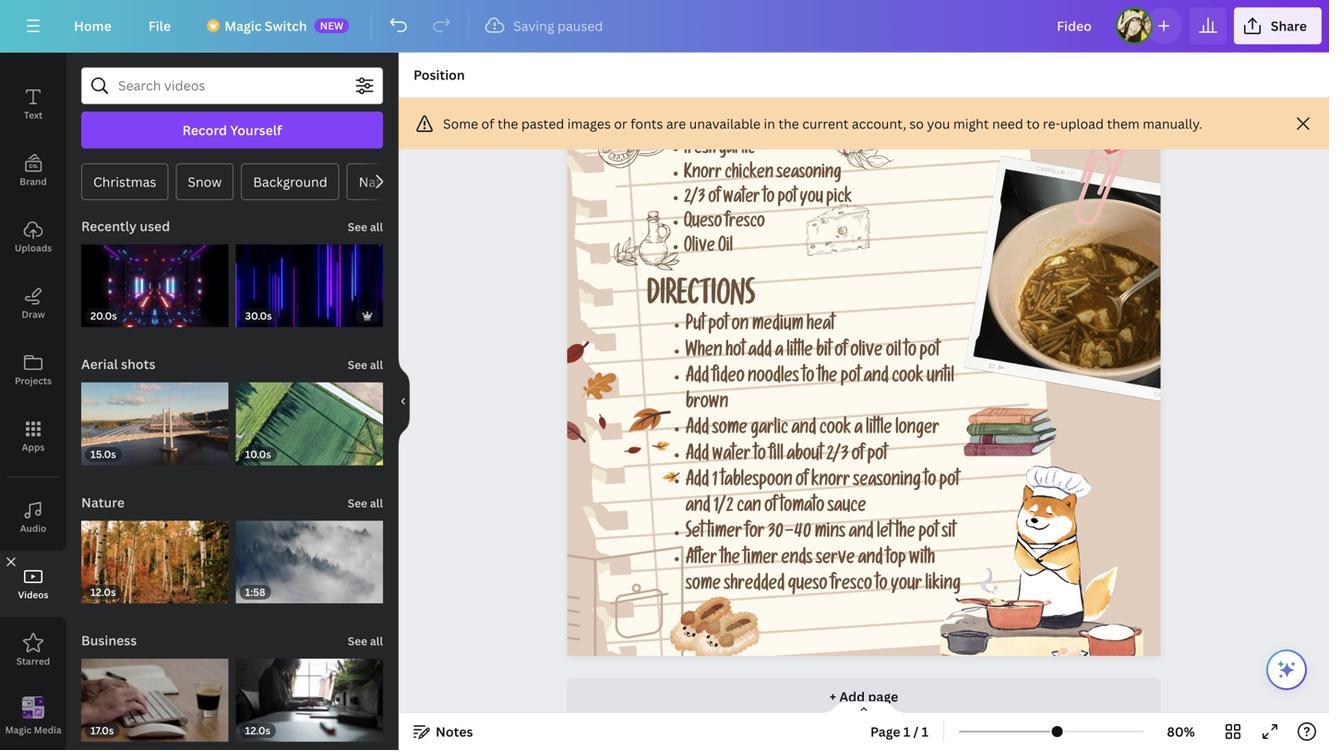 Task type: locate. For each thing, give the bounding box(es) containing it.
nature right background button
[[359, 173, 402, 191]]

so
[[910, 115, 924, 132]]

nature
[[359, 173, 402, 191], [81, 494, 125, 511]]

apps button
[[0, 403, 66, 470]]

1 vertical spatial 12.0s
[[245, 724, 271, 738]]

fresco inside knorr chicken seasoning 2/3 of water to pot you pick queso fresco olive oil
[[725, 215, 765, 233]]

need
[[993, 115, 1024, 132]]

fonts
[[631, 115, 663, 132]]

1 vertical spatial seasoning
[[853, 473, 921, 492]]

1 horizontal spatial little
[[866, 421, 892, 440]]

magic left media
[[5, 724, 32, 737]]

videos
[[18, 589, 48, 602]]

elements button
[[0, 5, 66, 71]]

the right let
[[896, 525, 916, 544]]

1 horizontal spatial magic
[[225, 17, 262, 35]]

saving
[[514, 17, 555, 35]]

draw button
[[0, 271, 66, 337]]

tablespoon
[[721, 473, 793, 492]]

nature button down 15.0s at the bottom of page
[[79, 484, 127, 521]]

2 see from the top
[[348, 358, 368, 373]]

0 horizontal spatial nature
[[81, 494, 125, 511]]

2 all from the top
[[370, 358, 383, 373]]

some
[[443, 115, 478, 132]]

1 all from the top
[[370, 219, 383, 235]]

seasoning up sauce
[[853, 473, 921, 492]]

1 horizontal spatial nature
[[359, 173, 402, 191]]

2/3 inside put pot on medium heat when hot add a little bit of olive oil to pot add fideo noodles to the pot and cook until brown add some garlic and cook a little longer add water to fill about 2/3 of pot add 1 tablespoon of knorr seasoning to pot and 1/2 can of tomato sauce set timer for 30-40 mins and let the pot sit after the timer ends serve and top with some shredded queso fresco to your liking
[[826, 447, 849, 466]]

4 all from the top
[[370, 634, 383, 649]]

1 vertical spatial water
[[713, 447, 751, 466]]

business button
[[79, 622, 139, 659]]

your
[[891, 577, 922, 596]]

some
[[713, 421, 748, 440], [686, 577, 721, 596]]

3 see all from the top
[[348, 496, 383, 511]]

background button
[[241, 163, 339, 200]]

0 horizontal spatial fresco
[[725, 215, 765, 233]]

magic inside button
[[5, 724, 32, 737]]

water up tablespoon
[[713, 447, 751, 466]]

business
[[81, 632, 137, 650]]

position
[[414, 66, 465, 84]]

record
[[182, 121, 227, 139]]

0 vertical spatial nature
[[359, 173, 402, 191]]

in
[[764, 115, 776, 132]]

nature down 15.0s at the bottom of page
[[81, 494, 125, 511]]

0 vertical spatial water
[[724, 190, 760, 209]]

a left "longer"
[[855, 421, 863, 440]]

you
[[927, 115, 950, 132], [800, 190, 824, 209]]

fresco down serve on the bottom right of the page
[[831, 577, 873, 596]]

a
[[775, 343, 784, 362], [855, 421, 863, 440]]

1 up the 1/2
[[713, 473, 718, 492]]

2/3 up knorr
[[826, 447, 849, 466]]

1 vertical spatial nature button
[[79, 484, 127, 521]]

you inside knorr chicken seasoning 2/3 of water to pot you pick queso fresco olive oil
[[800, 190, 824, 209]]

see all button for business
[[346, 622, 385, 659]]

see for business
[[348, 634, 368, 649]]

audio
[[20, 523, 46, 535]]

paused
[[558, 17, 603, 35]]

liking
[[926, 577, 961, 596]]

queso
[[788, 577, 828, 596]]

used
[[140, 217, 170, 235]]

0 horizontal spatial nature button
[[79, 484, 127, 521]]

heat
[[807, 317, 835, 336]]

sauce
[[828, 499, 866, 518]]

0 horizontal spatial cook
[[820, 421, 851, 440]]

1/2
[[714, 499, 734, 518]]

0 vertical spatial 12.0s
[[90, 586, 116, 599]]

1 see all button from the top
[[346, 208, 385, 245]]

yourself
[[230, 121, 282, 139]]

1 vertical spatial cook
[[820, 421, 851, 440]]

audio button
[[0, 485, 66, 551]]

0 horizontal spatial 1
[[713, 473, 718, 492]]

15.0s
[[90, 447, 116, 461]]

of up queso
[[709, 190, 720, 209]]

1
[[713, 473, 718, 492], [904, 723, 911, 741], [922, 723, 929, 741]]

2 see all from the top
[[348, 358, 383, 373]]

1 vertical spatial magic
[[5, 724, 32, 737]]

1 horizontal spatial nature button
[[347, 163, 414, 200]]

12.0s group
[[81, 510, 229, 604], [236, 648, 383, 742]]

put pot on medium heat when hot add a little bit of olive oil to pot add fideo noodles to the pot and cook until brown add some garlic and cook a little longer add water to fill about 2/3 of pot add 1 tablespoon of knorr seasoning to pot and 1/2 can of tomato sauce set timer for 30-40 mins and let the pot sit after the timer ends serve and top with some shredded queso fresco to your liking
[[686, 317, 961, 596]]

1 vertical spatial garlic
[[751, 421, 788, 440]]

account,
[[852, 115, 907, 132]]

seasoning inside put pot on medium heat when hot add a little bit of olive oil to pot add fideo noodles to the pot and cook until brown add some garlic and cook a little longer add water to fill about 2/3 of pot add 1 tablespoon of knorr seasoning to pot and 1/2 can of tomato sauce set timer for 30-40 mins and let the pot sit after the timer ends serve and top with some shredded queso fresco to your liking
[[853, 473, 921, 492]]

some down after
[[686, 577, 721, 596]]

home
[[74, 17, 112, 35]]

you left pick
[[800, 190, 824, 209]]

1 vertical spatial 12.0s group
[[236, 648, 383, 742]]

or
[[614, 115, 628, 132]]

notes button
[[406, 717, 481, 747]]

starred button
[[0, 618, 66, 684]]

1 vertical spatial 2/3
[[826, 447, 849, 466]]

snow
[[188, 173, 222, 191]]

of right about
[[852, 447, 864, 466]]

seasoning inside knorr chicken seasoning 2/3 of water to pot you pick queso fresco olive oil
[[777, 166, 842, 184]]

timer down the for
[[744, 551, 778, 570]]

0 vertical spatial magic
[[225, 17, 262, 35]]

1 horizontal spatial 2/3
[[826, 447, 849, 466]]

can
[[737, 499, 761, 518]]

0 horizontal spatial 2/3
[[684, 190, 705, 209]]

water
[[724, 190, 760, 209], [713, 447, 751, 466]]

1 horizontal spatial 1
[[904, 723, 911, 741]]

1 vertical spatial timer
[[744, 551, 778, 570]]

1 see all from the top
[[348, 219, 383, 235]]

fresco
[[725, 215, 765, 233], [831, 577, 873, 596]]

2/3
[[684, 190, 705, 209], [826, 447, 849, 466]]

magic left switch
[[225, 17, 262, 35]]

to down chicken
[[763, 190, 775, 209]]

3 see all button from the top
[[346, 484, 385, 521]]

4 see all from the top
[[348, 634, 383, 649]]

fill
[[769, 447, 784, 466]]

/
[[914, 723, 919, 741]]

upload
[[1061, 115, 1104, 132]]

1 vertical spatial you
[[800, 190, 824, 209]]

magic inside main menu bar
[[225, 17, 262, 35]]

longer
[[896, 421, 940, 440]]

0 horizontal spatial you
[[800, 190, 824, 209]]

4 see all button from the top
[[346, 622, 385, 659]]

garlic up chicken
[[719, 141, 755, 160]]

file button
[[134, 7, 186, 44]]

for
[[745, 525, 765, 544]]

to right oil
[[905, 343, 917, 362]]

timer down the 1/2
[[708, 525, 742, 544]]

2 see all button from the top
[[346, 346, 385, 383]]

pot left the 'on'
[[709, 317, 729, 336]]

1 left the / at the right
[[904, 723, 911, 741]]

and down olive
[[864, 369, 889, 388]]

home link
[[59, 7, 126, 44]]

cook
[[892, 369, 924, 388], [820, 421, 851, 440]]

garlic up fill
[[751, 421, 788, 440]]

knorr chicken seasoning 2/3 of water to pot you pick queso fresco olive oil
[[684, 166, 852, 258]]

nature button right background button
[[347, 163, 414, 200]]

see
[[348, 219, 368, 235], [348, 358, 368, 373], [348, 496, 368, 511], [348, 634, 368, 649]]

and left top
[[858, 551, 883, 570]]

and
[[864, 369, 889, 388], [792, 421, 817, 440], [686, 499, 711, 518], [849, 525, 874, 544], [858, 551, 883, 570]]

the right after
[[721, 551, 740, 570]]

cook up about
[[820, 421, 851, 440]]

some down brown
[[713, 421, 748, 440]]

brand
[[20, 175, 47, 188]]

snow button
[[176, 163, 234, 200]]

little left bit at top
[[787, 343, 813, 362]]

pot down olive
[[841, 369, 861, 388]]

uploads
[[15, 242, 52, 254]]

see for recently used
[[348, 219, 368, 235]]

add
[[686, 369, 709, 388], [686, 421, 709, 440], [686, 447, 709, 466], [686, 473, 709, 492], [840, 688, 865, 706]]

0 vertical spatial garlic
[[719, 141, 755, 160]]

mins
[[815, 525, 846, 544]]

0 horizontal spatial magic
[[5, 724, 32, 737]]

0 horizontal spatial timer
[[708, 525, 742, 544]]

2/3 down knorr
[[684, 190, 705, 209]]

new
[[320, 18, 344, 32]]

fresh
[[684, 141, 716, 160]]

seasoning up pick
[[777, 166, 842, 184]]

little left "longer"
[[866, 421, 892, 440]]

garlic inside put pot on medium heat when hot add a little bit of olive oil to pot add fideo noodles to the pot and cook until brown add some garlic and cook a little longer add water to fill about 2/3 of pot add 1 tablespoon of knorr seasoning to pot and 1/2 can of tomato sauce set timer for 30-40 mins and let the pot sit after the timer ends serve and top with some shredded queso fresco to your liking
[[751, 421, 788, 440]]

see all button for recently used
[[346, 208, 385, 245]]

1 horizontal spatial a
[[855, 421, 863, 440]]

see all for recently used
[[348, 219, 383, 235]]

water down chicken
[[724, 190, 760, 209]]

all
[[370, 219, 383, 235], [370, 358, 383, 373], [370, 496, 383, 511], [370, 634, 383, 649]]

1 horizontal spatial seasoning
[[853, 473, 921, 492]]

and left let
[[849, 525, 874, 544]]

0 vertical spatial seasoning
[[777, 166, 842, 184]]

3 see from the top
[[348, 496, 368, 511]]

1 vertical spatial fresco
[[831, 577, 873, 596]]

page 1 / 1
[[871, 723, 929, 741]]

directions
[[647, 284, 755, 315]]

you right so
[[927, 115, 950, 132]]

switch
[[265, 17, 307, 35]]

2 horizontal spatial 1
[[922, 723, 929, 741]]

timer
[[708, 525, 742, 544], [744, 551, 778, 570]]

nature for nature "button" to the left
[[81, 494, 125, 511]]

the left pasted
[[498, 115, 518, 132]]

0 vertical spatial 12.0s group
[[81, 510, 229, 604]]

recently used
[[81, 217, 170, 235]]

to inside knorr chicken seasoning 2/3 of water to pot you pick queso fresco olive oil
[[763, 190, 775, 209]]

background
[[253, 173, 327, 191]]

0 vertical spatial little
[[787, 343, 813, 362]]

pot left pick
[[778, 190, 797, 209]]

and up about
[[792, 421, 817, 440]]

the right in
[[779, 115, 799, 132]]

magic for magic media
[[5, 724, 32, 737]]

a right add
[[775, 343, 784, 362]]

3 all from the top
[[370, 496, 383, 511]]

1 horizontal spatial fresco
[[831, 577, 873, 596]]

to left re-
[[1027, 115, 1040, 132]]

0 horizontal spatial seasoning
[[777, 166, 842, 184]]

0 horizontal spatial a
[[775, 343, 784, 362]]

add inside + add page button
[[840, 688, 865, 706]]

+ add page
[[830, 688, 899, 706]]

0 vertical spatial you
[[927, 115, 950, 132]]

cook down oil
[[892, 369, 924, 388]]

olive
[[851, 343, 883, 362]]

olive oil hand drawn image
[[614, 211, 680, 271]]

4 see from the top
[[348, 634, 368, 649]]

0 vertical spatial cook
[[892, 369, 924, 388]]

0 vertical spatial fresco
[[725, 215, 765, 233]]

projects button
[[0, 337, 66, 403]]

1 right the / at the right
[[922, 723, 929, 741]]

1 see from the top
[[348, 219, 368, 235]]

magic for magic switch
[[225, 17, 262, 35]]

serve
[[816, 551, 855, 570]]

1 vertical spatial nature
[[81, 494, 125, 511]]

garlic
[[719, 141, 755, 160], [751, 421, 788, 440]]

fresco up oil
[[725, 215, 765, 233]]

0 vertical spatial 2/3
[[684, 190, 705, 209]]

0 horizontal spatial 12.0s group
[[81, 510, 229, 604]]



Task type: describe. For each thing, give the bounding box(es) containing it.
magic media button
[[0, 684, 66, 751]]

the down bit at top
[[818, 369, 838, 388]]

projects
[[15, 375, 52, 387]]

noodles
[[748, 369, 799, 388]]

10.0s
[[245, 447, 271, 461]]

20.0s group
[[81, 234, 229, 328]]

1 inside put pot on medium heat when hot add a little bit of olive oil to pot add fideo noodles to the pot and cook until brown add some garlic and cook a little longer add water to fill about 2/3 of pot add 1 tablespoon of knorr seasoning to pot and 1/2 can of tomato sauce set timer for 30-40 mins and let the pot sit after the timer ends serve and top with some shredded queso fresco to your liking
[[713, 473, 718, 492]]

pasted
[[522, 115, 564, 132]]

hide image
[[398, 357, 410, 446]]

1 vertical spatial little
[[866, 421, 892, 440]]

brand button
[[0, 138, 66, 204]]

grey line cookbook icon isolated on white background. cooking book icon. recipe book. fork and knife icons. cutlery symbol.  vector illustration image
[[507, 545, 684, 680]]

current
[[803, 115, 849, 132]]

brown
[[686, 395, 729, 414]]

add
[[749, 343, 772, 362]]

2/3 inside knorr chicken seasoning 2/3 of water to pot you pick queso fresco olive oil
[[684, 190, 705, 209]]

show pages image
[[820, 701, 909, 716]]

aerial shots button
[[79, 346, 157, 383]]

+ add page button
[[567, 679, 1161, 716]]

1 horizontal spatial you
[[927, 115, 950, 132]]

fideo
[[713, 369, 745, 388]]

might
[[954, 115, 989, 132]]

saving paused
[[514, 17, 603, 35]]

30.0s
[[245, 309, 272, 323]]

saving paused status
[[477, 15, 613, 37]]

to down "longer"
[[924, 473, 937, 492]]

about
[[787, 447, 823, 466]]

80% button
[[1151, 717, 1211, 747]]

recently
[[81, 217, 137, 235]]

nature for topmost nature "button"
[[359, 173, 402, 191]]

and left the 1/2
[[686, 499, 711, 518]]

manually.
[[1143, 115, 1203, 132]]

let
[[877, 525, 893, 544]]

see all button for aerial shots
[[346, 346, 385, 383]]

of right bit at top
[[835, 343, 847, 362]]

to left your in the right of the page
[[876, 577, 888, 596]]

page
[[868, 688, 899, 706]]

see all button for nature
[[346, 484, 385, 521]]

with
[[910, 551, 935, 570]]

pot inside knorr chicken seasoning 2/3 of water to pot you pick queso fresco olive oil
[[778, 190, 797, 209]]

knorr
[[684, 166, 722, 184]]

0 vertical spatial a
[[775, 343, 784, 362]]

1 horizontal spatial cook
[[892, 369, 924, 388]]

17.0s group
[[81, 648, 229, 742]]

when
[[686, 343, 723, 362]]

15.0s group
[[81, 372, 229, 466]]

to right noodles
[[803, 369, 815, 388]]

christmas
[[93, 173, 156, 191]]

water inside knorr chicken seasoning 2/3 of water to pot you pick queso fresco olive oil
[[724, 190, 760, 209]]

all for nature
[[370, 496, 383, 511]]

10.0s group
[[236, 372, 383, 466]]

oil
[[718, 239, 733, 258]]

magic switch
[[225, 17, 307, 35]]

of right some
[[482, 115, 494, 132]]

0 vertical spatial timer
[[708, 525, 742, 544]]

Design title text field
[[1042, 7, 1109, 44]]

chicken
[[725, 166, 774, 184]]

tomato
[[780, 499, 825, 518]]

record yourself
[[182, 121, 282, 139]]

+
[[830, 688, 837, 706]]

see all for nature
[[348, 496, 383, 511]]

to left fill
[[754, 447, 766, 466]]

videos button
[[0, 551, 66, 618]]

sit
[[942, 525, 956, 544]]

pot left sit
[[919, 525, 939, 544]]

shredded
[[724, 577, 785, 596]]

christmas button
[[81, 163, 168, 200]]

see for nature
[[348, 496, 368, 511]]

main menu bar
[[0, 0, 1330, 53]]

medium
[[752, 317, 804, 336]]

80%
[[1167, 723, 1195, 741]]

1 horizontal spatial 12.0s
[[245, 724, 271, 738]]

share
[[1271, 17, 1307, 35]]

until
[[927, 369, 955, 388]]

aerial shots
[[81, 356, 156, 373]]

record yourself button
[[81, 112, 383, 149]]

on
[[732, 317, 749, 336]]

Search videos search field
[[118, 68, 346, 103]]

starred
[[16, 656, 50, 668]]

recently used button
[[79, 208, 172, 245]]

see for aerial shots
[[348, 358, 368, 373]]

water inside put pot on medium heat when hot add a little bit of olive oil to pot add fideo noodles to the pot and cook until brown add some garlic and cook a little longer add water to fill about 2/3 of pot add 1 tablespoon of knorr seasoning to pot and 1/2 can of tomato sauce set timer for 30-40 mins and let the pot sit after the timer ends serve and top with some shredded queso fresco to your liking
[[713, 447, 751, 466]]

ends
[[781, 551, 813, 570]]

all for aerial shots
[[370, 358, 383, 373]]

1:58
[[245, 586, 266, 599]]

0 vertical spatial nature button
[[347, 163, 414, 200]]

pot up sit
[[940, 473, 960, 492]]

see all for business
[[348, 634, 383, 649]]

set
[[686, 525, 704, 544]]

1:58 group
[[236, 510, 383, 604]]

put
[[686, 317, 705, 336]]

olive
[[684, 239, 715, 258]]

notes
[[436, 723, 473, 741]]

fresco inside put pot on medium heat when hot add a little bit of olive oil to pot add fideo noodles to the pot and cook until brown add some garlic and cook a little longer add water to fill about 2/3 of pot add 1 tablespoon of knorr seasoning to pot and 1/2 can of tomato sauce set timer for 30-40 mins and let the pot sit after the timer ends serve and top with some shredded queso fresco to your liking
[[831, 577, 873, 596]]

1 horizontal spatial timer
[[744, 551, 778, 570]]

page
[[871, 723, 901, 741]]

0 vertical spatial some
[[713, 421, 748, 440]]

pot right about
[[868, 447, 888, 466]]

0 horizontal spatial little
[[787, 343, 813, 362]]

media
[[34, 724, 61, 737]]

of up tomato
[[796, 473, 808, 492]]

are
[[666, 115, 686, 132]]

all for business
[[370, 634, 383, 649]]

share button
[[1234, 7, 1322, 44]]

of inside knorr chicken seasoning 2/3 of water to pot you pick queso fresco olive oil
[[709, 190, 720, 209]]

text
[[24, 109, 43, 121]]

draw
[[22, 308, 45, 321]]

1 vertical spatial some
[[686, 577, 721, 596]]

text button
[[0, 71, 66, 138]]

see all for aerial shots
[[348, 358, 383, 373]]

20.0s
[[90, 309, 117, 323]]

1 vertical spatial a
[[855, 421, 863, 440]]

of right the can
[[765, 499, 777, 518]]

unavailable
[[689, 115, 761, 132]]

pick
[[827, 190, 852, 209]]

magic media
[[5, 724, 61, 737]]

canva assistant image
[[1276, 659, 1298, 681]]

30-
[[768, 525, 795, 544]]

shots
[[121, 356, 156, 373]]

after
[[686, 551, 717, 570]]

top
[[886, 551, 906, 570]]

all for recently used
[[370, 219, 383, 235]]

1 horizontal spatial 12.0s group
[[236, 648, 383, 742]]

oil
[[886, 343, 901, 362]]

0 horizontal spatial 12.0s
[[90, 586, 116, 599]]

uploads button
[[0, 204, 66, 271]]

pot up until
[[920, 343, 940, 362]]

30.0s group
[[236, 234, 383, 328]]



Task type: vqa. For each thing, say whether or not it's contained in the screenshot.
the try canva pro
no



